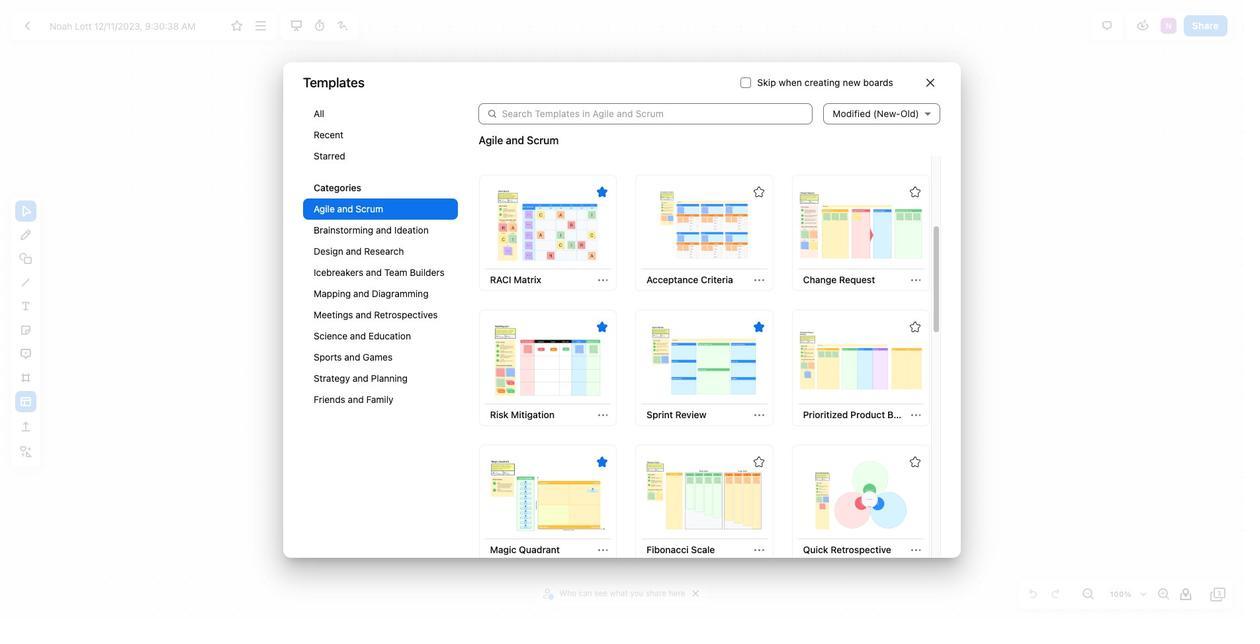 Task type: vqa. For each thing, say whether or not it's contained in the screenshot.
app for Slack App
no



Task type: describe. For each thing, give the bounding box(es) containing it.
%
[[1125, 590, 1132, 599]]

friends and family
[[314, 394, 394, 405]]

who can see what you share here
[[560, 589, 686, 599]]

new
[[843, 77, 861, 88]]

pages image
[[1211, 587, 1227, 603]]

more options for acceptance criteria image
[[755, 275, 765, 285]]

star this whiteboard image for prioritized product backlog
[[910, 322, 921, 332]]

thumbnail for fibonacci scale image
[[643, 459, 766, 532]]

what
[[610, 589, 628, 599]]

card for template quick retrospective element
[[792, 445, 930, 562]]

product
[[851, 409, 886, 421]]

more options image
[[253, 18, 269, 34]]

thumbnail for quick retrospective image
[[800, 459, 923, 532]]

prioritized product backlog button
[[798, 405, 923, 426]]

scrum inside categories 'element'
[[356, 203, 383, 214]]

upload image
[[18, 419, 34, 435]]

fibonacci scale button
[[642, 540, 721, 561]]

fibonacci
[[647, 544, 689, 556]]

magic
[[490, 544, 517, 556]]

scrum inside "status"
[[527, 134, 559, 146]]

retrospectives
[[374, 309, 438, 320]]

star this whiteboard image for change request
[[910, 187, 921, 197]]

sprint
[[647, 409, 673, 421]]

thumbnail for raci matrix image
[[487, 189, 610, 261]]

recent
[[314, 129, 344, 140]]

design
[[314, 245, 343, 257]]

magic quadrant button
[[485, 540, 566, 561]]

planning
[[371, 373, 408, 384]]

science and education
[[314, 330, 411, 341]]

mapping
[[314, 288, 351, 299]]

change
[[803, 274, 837, 285]]

card for template prioritized product backlog element
[[792, 310, 930, 427]]

who can see what you share here button
[[541, 584, 689, 604]]

ideation
[[395, 224, 429, 236]]

raci
[[490, 274, 512, 285]]

100
[[1111, 590, 1125, 599]]

card for template fibonacci scale element
[[636, 445, 774, 562]]

team
[[385, 267, 408, 278]]

builders
[[410, 267, 445, 278]]

diagramming
[[372, 288, 429, 299]]

risk mitigation button
[[485, 405, 560, 426]]

acceptance
[[647, 274, 699, 285]]

sports and games
[[314, 351, 393, 363]]

present image
[[288, 18, 304, 34]]

share
[[1193, 20, 1220, 31]]

skip when creating new boards
[[758, 77, 894, 88]]

research
[[364, 245, 404, 257]]

star this whiteboard image for acceptance criteria
[[754, 187, 764, 197]]

agile and scrum inside categories 'element'
[[314, 203, 383, 214]]

quick retrospective
[[803, 544, 892, 556]]

meetings and retrospectives
[[314, 309, 438, 320]]

agile inside categories 'element'
[[314, 203, 335, 214]]

criteria
[[701, 274, 734, 285]]

sprint review button
[[642, 405, 712, 426]]

skip
[[758, 77, 777, 88]]

can
[[579, 589, 592, 599]]

more options for risk mitigation image
[[598, 410, 608, 420]]

risk
[[490, 409, 509, 421]]

icebreakers and team builders
[[314, 267, 445, 278]]

raci matrix
[[490, 274, 542, 285]]

more tools image
[[18, 444, 34, 460]]

modified (new-old)
[[833, 108, 920, 119]]

family
[[366, 394, 394, 405]]

sprint review
[[647, 409, 707, 421]]

more options for change request image
[[911, 275, 921, 285]]

templates
[[303, 75, 365, 90]]

card for template raci matrix element
[[479, 175, 617, 291]]

star this whiteboard image for fibonacci scale
[[754, 457, 764, 468]]

star this whiteboard image for quick retrospective
[[910, 457, 921, 468]]

more options for prioritized product backlog image
[[911, 410, 921, 420]]

education
[[369, 330, 411, 341]]

strategy
[[314, 373, 350, 384]]

creating
[[805, 77, 841, 88]]

unstar this whiteboard image for risk mitigation
[[597, 322, 608, 332]]

unstar this whiteboard image for magic quadrant
[[597, 457, 608, 468]]

all eyes on me image
[[1135, 18, 1151, 34]]

more options for magic quadrant image
[[598, 546, 608, 555]]

change request
[[803, 274, 876, 285]]

quick
[[803, 544, 829, 556]]

quadrant
[[519, 544, 560, 556]]

fibonacci scale
[[647, 544, 715, 556]]

card for template magic quadrant element
[[479, 445, 617, 562]]



Task type: locate. For each thing, give the bounding box(es) containing it.
retrospective
[[831, 544, 892, 556]]

modified (new-old) button
[[824, 92, 941, 135]]

matrix
[[514, 274, 542, 285]]

more options for raci matrix image
[[598, 275, 608, 285]]

here
[[669, 589, 686, 599]]

star this whiteboard image
[[229, 18, 245, 34], [910, 322, 921, 332], [910, 457, 921, 468]]

Document name text field
[[40, 15, 225, 36]]

more options for quick retrospective image
[[911, 546, 921, 555]]

old)
[[901, 108, 920, 119]]

star this whiteboard image inside card for template change request element
[[910, 187, 921, 197]]

1 vertical spatial agile
[[314, 203, 335, 214]]

1 vertical spatial scrum
[[356, 203, 383, 214]]

1 horizontal spatial unstar this whiteboard image
[[754, 322, 764, 332]]

card for template change request element
[[792, 175, 930, 291]]

1 vertical spatial agile and scrum
[[314, 203, 383, 214]]

you
[[630, 589, 644, 599]]

brainstorming and ideation
[[314, 224, 429, 236]]

0 horizontal spatial agile
[[314, 203, 335, 214]]

scrum
[[527, 134, 559, 146], [356, 203, 383, 214]]

agile
[[479, 134, 503, 146], [314, 203, 335, 214]]

thumbnail for sprint review image
[[643, 324, 766, 396]]

unstar this whiteboard image for raci matrix
[[597, 187, 608, 197]]

comment panel image
[[1100, 18, 1115, 34]]

acceptance criteria
[[647, 274, 734, 285]]

unstar this whiteboard image inside card for template magic quadrant element
[[597, 457, 608, 468]]

2 unstar this whiteboard image from the top
[[597, 322, 608, 332]]

Search Templates in Agile and Scrum text field
[[502, 103, 813, 124]]

0 vertical spatial unstar this whiteboard image
[[754, 322, 764, 332]]

thumbnail for acceptance criteria image
[[643, 189, 766, 261]]

thumbnail for magic quadrant image
[[487, 459, 610, 532]]

star this whiteboard image inside card for template fibonacci scale element
[[754, 457, 764, 468]]

timer image
[[312, 18, 328, 34]]

0 horizontal spatial agile and scrum
[[314, 203, 383, 214]]

0 vertical spatial agile
[[479, 134, 503, 146]]

2 vertical spatial star this whiteboard image
[[910, 457, 921, 468]]

request
[[840, 274, 876, 285]]

risk mitigation
[[490, 409, 555, 421]]

laser image
[[335, 18, 351, 34]]

share
[[646, 589, 667, 599]]

icebreakers
[[314, 267, 364, 278]]

dashboard image
[[19, 18, 35, 34]]

brainstorming
[[314, 224, 374, 236]]

review
[[676, 409, 707, 421]]

thumbnail for risk mitigation image
[[487, 324, 610, 396]]

(new-
[[874, 108, 901, 119]]

star this whiteboard image inside card for template prioritized product backlog element
[[910, 322, 921, 332]]

0 vertical spatial star this whiteboard image
[[229, 18, 245, 34]]

scale
[[691, 544, 715, 556]]

games
[[363, 351, 393, 363]]

meetings
[[314, 309, 353, 320]]

mitigation
[[511, 409, 555, 421]]

thumbnail for change request image
[[800, 189, 923, 261]]

unstar this whiteboard image inside card for template sprint review element
[[754, 322, 764, 332]]

star this whiteboard image inside 'card for template acceptance criteria' element
[[754, 187, 764, 197]]

strategy and planning
[[314, 373, 408, 384]]

and
[[506, 134, 525, 146], [337, 203, 353, 214], [376, 224, 392, 236], [346, 245, 362, 257], [366, 267, 382, 278], [354, 288, 369, 299], [356, 309, 372, 320], [350, 330, 366, 341], [345, 351, 360, 363], [353, 373, 369, 384], [348, 394, 364, 405]]

star this whiteboard image inside card for template quick retrospective element
[[910, 457, 921, 468]]

0 vertical spatial agile and scrum
[[479, 134, 559, 146]]

boards
[[864, 77, 894, 88]]

mapping and diagramming
[[314, 288, 429, 299]]

raci matrix button
[[485, 270, 547, 291]]

more options for sprint review image
[[755, 410, 765, 420]]

card for template risk mitigation element
[[479, 310, 617, 427]]

and inside agile and scrum "status"
[[506, 134, 525, 146]]

zoom in image
[[1156, 587, 1172, 603]]

templates image
[[18, 394, 34, 410]]

1 unstar this whiteboard image from the top
[[597, 187, 608, 197]]

agile and scrum status
[[479, 132, 559, 148]]

card for template acceptance criteria element
[[636, 175, 774, 291]]

starred
[[314, 150, 346, 161]]

unstar this whiteboard image inside card for template risk mitigation element
[[597, 322, 608, 332]]

card for template sprint review element
[[636, 310, 774, 427]]

friends
[[314, 394, 346, 405]]

categories element
[[303, 103, 458, 424]]

unstar this whiteboard image
[[754, 322, 764, 332], [597, 457, 608, 468]]

100 %
[[1111, 590, 1132, 599]]

share button
[[1184, 15, 1228, 36]]

who
[[560, 589, 577, 599]]

prioritized
[[803, 409, 848, 421]]

modified
[[833, 108, 871, 119]]

change request button
[[798, 270, 881, 291]]

science
[[314, 330, 348, 341]]

agile inside "status"
[[479, 134, 503, 146]]

0 horizontal spatial unstar this whiteboard image
[[597, 457, 608, 468]]

thumbnail for prioritized product backlog image
[[800, 324, 923, 396]]

all
[[314, 108, 324, 119]]

1 horizontal spatial agile
[[479, 134, 503, 146]]

acceptance criteria button
[[642, 270, 739, 291]]

star this whiteboard image down more options for change request image
[[910, 322, 921, 332]]

agile and scrum
[[479, 134, 559, 146], [314, 203, 383, 214]]

more options for fibonacci scale image
[[755, 546, 765, 555]]

unstar this whiteboard image
[[597, 187, 608, 197], [597, 322, 608, 332]]

0 vertical spatial scrum
[[527, 134, 559, 146]]

design and research
[[314, 245, 404, 257]]

star this whiteboard image down more options for prioritized product backlog 'image' at bottom right
[[910, 457, 921, 468]]

star this whiteboard image left more options "icon"
[[229, 18, 245, 34]]

unstar this whiteboard image for sprint review
[[754, 322, 764, 332]]

backlog
[[888, 409, 923, 421]]

zoom out image
[[1081, 587, 1096, 603]]

quick retrospective button
[[798, 540, 897, 561]]

1 horizontal spatial agile and scrum
[[479, 134, 559, 146]]

1 horizontal spatial scrum
[[527, 134, 559, 146]]

0 vertical spatial unstar this whiteboard image
[[597, 187, 608, 197]]

1 vertical spatial unstar this whiteboard image
[[597, 457, 608, 468]]

see
[[595, 589, 608, 599]]

magic quadrant
[[490, 544, 560, 556]]

star this whiteboard image
[[754, 187, 764, 197], [910, 187, 921, 197], [754, 457, 764, 468]]

sports
[[314, 351, 342, 363]]

categories
[[314, 182, 362, 193]]

1 vertical spatial star this whiteboard image
[[910, 322, 921, 332]]

0 horizontal spatial scrum
[[356, 203, 383, 214]]

unstar this whiteboard image down the more options for risk mitigation image
[[597, 457, 608, 468]]

unstar this whiteboard image down more options for acceptance criteria image at the top right of the page
[[754, 322, 764, 332]]

1 vertical spatial unstar this whiteboard image
[[597, 322, 608, 332]]

when
[[779, 77, 802, 88]]

unstar this whiteboard image inside card for template raci matrix element
[[597, 187, 608, 197]]

prioritized product backlog
[[803, 409, 923, 421]]



